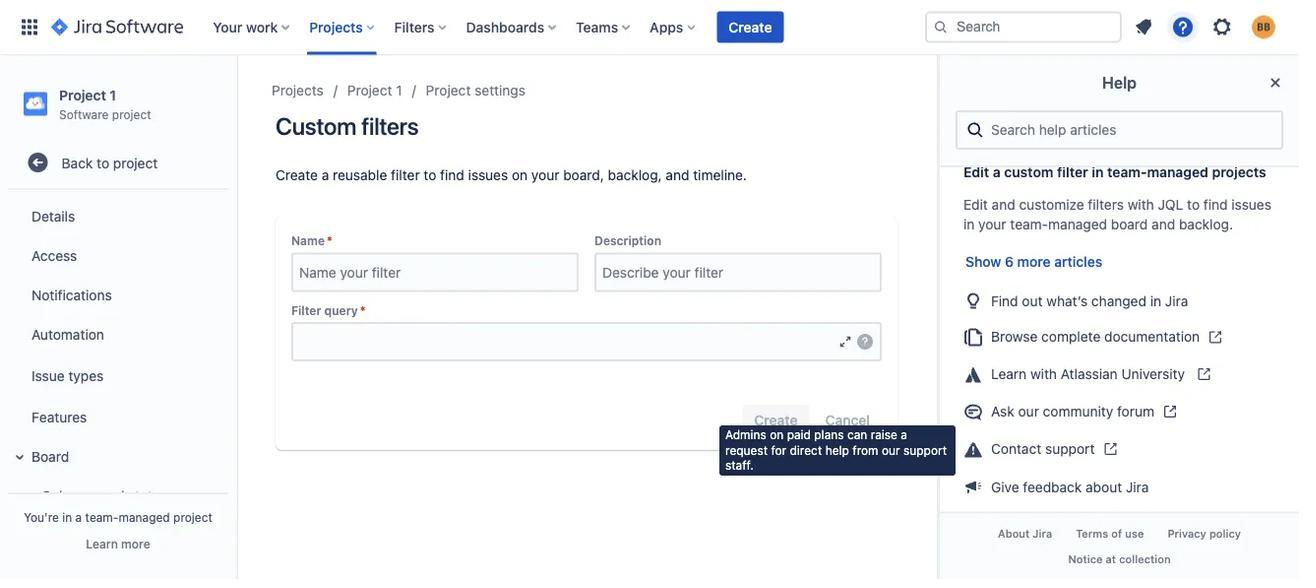 Task type: locate. For each thing, give the bounding box(es) containing it.
in up documentation
[[1151, 293, 1162, 309]]

project settings
[[426, 82, 526, 98]]

terms
[[1076, 528, 1109, 540]]

0 horizontal spatial your
[[532, 167, 560, 183]]

in up "edit and customize filters with jql to find issues in your team-managed board and backlog."
[[1092, 164, 1104, 181]]

more right the '6' on the top right of the page
[[1018, 254, 1051, 270]]

1 horizontal spatial team-
[[1011, 217, 1049, 233]]

project inside project 1 link
[[347, 82, 392, 98]]

Search help articles field
[[986, 112, 1274, 148]]

1 vertical spatial with
[[1031, 366, 1058, 382]]

find out what's changed in jira
[[992, 293, 1189, 309]]

your
[[213, 19, 243, 35]]

filters down project 1 link
[[361, 112, 419, 140]]

terms of use
[[1076, 528, 1145, 540]]

create a reusable filter to find issues on your board, backlog, and timeline.
[[276, 167, 747, 183]]

work
[[246, 19, 278, 35]]

0 horizontal spatial filter
[[391, 167, 420, 183]]

2 edit from the top
[[964, 197, 989, 213]]

1 vertical spatial projects
[[272, 82, 324, 98]]

custom filters
[[276, 112, 419, 140]]

syntax help image
[[858, 334, 873, 350]]

1 vertical spatial on
[[770, 428, 784, 442]]

0 horizontal spatial with
[[1031, 366, 1058, 382]]

1 horizontal spatial *
[[360, 303, 366, 317]]

your left board,
[[532, 167, 560, 183]]

2 vertical spatial team-
[[85, 510, 119, 524]]

0 vertical spatial find
[[440, 167, 465, 183]]

details
[[32, 208, 75, 224]]

admins on paid plans can raise a request for direct help from our support staff.
[[726, 428, 947, 472]]

a right raise
[[901, 428, 908, 442]]

learn more
[[86, 537, 150, 550]]

1 up the back to project
[[110, 87, 116, 103]]

project up custom filters
[[347, 82, 392, 98]]

issue types
[[32, 367, 104, 383]]

1 vertical spatial your
[[979, 217, 1007, 233]]

0 horizontal spatial more
[[121, 537, 150, 550]]

filters
[[361, 112, 419, 140], [1089, 197, 1125, 213]]

support down ask our community forum
[[1046, 441, 1095, 457]]

filter up customize
[[1058, 164, 1089, 181]]

backlog.
[[1180, 217, 1234, 233]]

1 up custom filters
[[396, 82, 402, 98]]

0 vertical spatial create
[[729, 19, 772, 35]]

show 6 more articles button
[[956, 251, 1113, 274]]

back to project link
[[8, 143, 228, 182]]

6
[[1005, 254, 1014, 270]]

and
[[666, 167, 690, 183], [992, 197, 1016, 213], [1152, 217, 1176, 233], [101, 487, 125, 503]]

0 vertical spatial with
[[1128, 197, 1155, 213]]

create right apps popup button
[[729, 19, 772, 35]]

0 horizontal spatial team-
[[85, 510, 119, 524]]

of
[[1112, 528, 1123, 540]]

in
[[1092, 164, 1104, 181], [964, 217, 975, 233], [1151, 293, 1162, 309], [62, 510, 72, 524]]

project 1
[[347, 82, 402, 98]]

1 for project 1
[[396, 82, 402, 98]]

* right query
[[360, 303, 366, 317]]

1 horizontal spatial find
[[1204, 197, 1229, 213]]

find out what's changed in jira link
[[956, 282, 1284, 319]]

primary element
[[12, 0, 926, 55]]

0 vertical spatial your
[[532, 167, 560, 183]]

a
[[993, 164, 1001, 181], [322, 167, 329, 183], [901, 428, 908, 442], [75, 510, 82, 524]]

edit for edit a custom filter in team-managed projects
[[964, 164, 990, 181]]

settings image
[[1211, 15, 1235, 39]]

issues down projects
[[1232, 197, 1272, 213]]

0 horizontal spatial learn
[[86, 537, 118, 550]]

privacy policy
[[1168, 528, 1242, 540]]

managed up 'jql' on the top right
[[1148, 164, 1209, 181]]

project settings link
[[426, 79, 526, 102]]

jira inside button
[[1033, 528, 1053, 540]]

managed down statuses
[[119, 510, 170, 524]]

plans
[[815, 428, 844, 442]]

1 horizontal spatial filter
[[1058, 164, 1089, 181]]

dashboards button
[[460, 11, 564, 43]]

learn down you're in a team-managed project
[[86, 537, 118, 550]]

2 horizontal spatial team-
[[1108, 164, 1148, 181]]

0 horizontal spatial our
[[882, 443, 901, 457]]

projects inside popup button
[[309, 19, 363, 35]]

create down custom on the left
[[276, 167, 318, 183]]

1 horizontal spatial with
[[1128, 197, 1155, 213]]

about
[[998, 528, 1030, 540]]

browse complete documentation
[[992, 329, 1201, 345]]

1 horizontal spatial managed
[[1049, 217, 1108, 233]]

team- down customize
[[1011, 217, 1049, 233]]

our down raise
[[882, 443, 901, 457]]

1 vertical spatial jira
[[1127, 479, 1150, 495]]

0 horizontal spatial project
[[59, 87, 106, 103]]

edit inside "edit and customize filters with jql to find issues in your team-managed board and backlog."
[[964, 197, 989, 213]]

description
[[595, 234, 662, 248]]

edit left custom in the top of the page
[[964, 164, 990, 181]]

editor image
[[838, 334, 854, 350]]

to right back
[[97, 154, 109, 171]]

find inside "edit and customize filters with jql to find issues in your team-managed board and backlog."
[[1204, 197, 1229, 213]]

back to project
[[62, 154, 158, 171]]

jira software image
[[51, 15, 183, 39], [51, 15, 183, 39]]

0 vertical spatial edit
[[964, 164, 990, 181]]

issues
[[468, 167, 508, 183], [1232, 197, 1272, 213]]

1 horizontal spatial on
[[770, 428, 784, 442]]

filter for reusable
[[391, 167, 420, 183]]

1 vertical spatial create
[[276, 167, 318, 183]]

more down you're in a team-managed project
[[121, 537, 150, 550]]

help image
[[1172, 15, 1195, 39]]

projects
[[1213, 164, 1267, 181]]

1 vertical spatial find
[[1204, 197, 1229, 213]]

1 horizontal spatial learn
[[992, 366, 1027, 382]]

0 horizontal spatial on
[[512, 167, 528, 183]]

edit up show
[[964, 197, 989, 213]]

0 vertical spatial managed
[[1148, 164, 1209, 181]]

find
[[440, 167, 465, 183], [1204, 197, 1229, 213]]

and up you're in a team-managed project
[[101, 487, 125, 503]]

0 vertical spatial issues
[[468, 167, 508, 183]]

0 horizontal spatial 1
[[110, 87, 116, 103]]

jira
[[1166, 293, 1189, 309], [1127, 479, 1150, 495], [1033, 528, 1053, 540]]

and left the timeline.
[[666, 167, 690, 183]]

projects right the work
[[309, 19, 363, 35]]

1 horizontal spatial jira
[[1127, 479, 1150, 495]]

1 horizontal spatial 1
[[396, 82, 402, 98]]

dashboards
[[466, 19, 545, 35]]

0 horizontal spatial *
[[327, 234, 333, 248]]

jql
[[1159, 197, 1184, 213]]

1 vertical spatial team-
[[1011, 217, 1049, 233]]

filters up board
[[1089, 197, 1125, 213]]

issues down project settings link
[[468, 167, 508, 183]]

1 for project 1 software project
[[110, 87, 116, 103]]

2 horizontal spatial project
[[426, 82, 471, 98]]

with up board
[[1128, 197, 1155, 213]]

project down statuses
[[173, 510, 213, 524]]

documentation
[[1105, 329, 1201, 345]]

on left board,
[[512, 167, 528, 183]]

on
[[512, 167, 528, 183], [770, 428, 784, 442]]

and down 'jql' on the top right
[[1152, 217, 1176, 233]]

project up software
[[59, 87, 106, 103]]

filters button
[[389, 11, 455, 43]]

0 vertical spatial learn
[[992, 366, 1027, 382]]

find up backlog.
[[1204, 197, 1229, 213]]

0 vertical spatial projects
[[309, 19, 363, 35]]

a left custom in the top of the page
[[993, 164, 1001, 181]]

2 vertical spatial jira
[[1033, 528, 1053, 540]]

learn
[[992, 366, 1027, 382], [86, 537, 118, 550]]

your inside "edit and customize filters with jql to find issues in your team-managed board and backlog."
[[979, 217, 1007, 233]]

on up for
[[770, 428, 784, 442]]

1 vertical spatial edit
[[964, 197, 989, 213]]

find down project settings link
[[440, 167, 465, 183]]

learn down browse
[[992, 366, 1027, 382]]

2 horizontal spatial to
[[1188, 197, 1200, 213]]

your up show
[[979, 217, 1007, 233]]

reusable
[[333, 167, 387, 183]]

to
[[97, 154, 109, 171], [424, 167, 437, 183], [1188, 197, 1200, 213]]

2 horizontal spatial jira
[[1166, 293, 1189, 309]]

projects up custom on the left
[[272, 82, 324, 98]]

1 vertical spatial managed
[[1049, 217, 1108, 233]]

in up show
[[964, 217, 975, 233]]

project left the settings
[[426, 82, 471, 98]]

filter right reusable
[[391, 167, 420, 183]]

edit
[[964, 164, 990, 181], [964, 197, 989, 213]]

your work
[[213, 19, 278, 35]]

to right 'jql' on the top right
[[1188, 197, 1200, 213]]

create inside "create" button
[[729, 19, 772, 35]]

0 horizontal spatial issues
[[468, 167, 508, 183]]

learn inside button
[[86, 537, 118, 550]]

project up "details" link at the top of the page
[[113, 154, 158, 171]]

features link
[[8, 397, 228, 436]]

1 horizontal spatial filters
[[1089, 197, 1125, 213]]

admins
[[726, 428, 767, 442]]

custom
[[276, 112, 357, 140]]

learn for learn more
[[86, 537, 118, 550]]

filter
[[1058, 164, 1089, 181], [391, 167, 420, 183]]

1 vertical spatial issues
[[1232, 197, 1272, 213]]

1 vertical spatial filters
[[1089, 197, 1125, 213]]

0 vertical spatial jira
[[1166, 293, 1189, 309]]

project
[[112, 107, 151, 121], [113, 154, 158, 171], [173, 510, 213, 524]]

1 horizontal spatial issues
[[1232, 197, 1272, 213]]

1 vertical spatial more
[[121, 537, 150, 550]]

notice at collection link
[[1057, 546, 1183, 571]]

your profile and settings image
[[1253, 15, 1276, 39]]

1 inside project 1 software project
[[110, 87, 116, 103]]

0 vertical spatial filters
[[361, 112, 419, 140]]

group
[[4, 190, 228, 579]]

banner
[[0, 0, 1300, 55]]

2 horizontal spatial managed
[[1148, 164, 1209, 181]]

project inside project settings link
[[426, 82, 471, 98]]

0 horizontal spatial find
[[440, 167, 465, 183]]

and inside "link"
[[101, 487, 125, 503]]

projects
[[309, 19, 363, 35], [272, 82, 324, 98]]

1 horizontal spatial project
[[347, 82, 392, 98]]

apps button
[[644, 11, 703, 43]]

1 vertical spatial *
[[360, 303, 366, 317]]

support right from
[[904, 443, 947, 457]]

1 edit from the top
[[964, 164, 990, 181]]

team- down columns and statuses
[[85, 510, 119, 524]]

0 horizontal spatial jira
[[1033, 528, 1053, 540]]

close image
[[1264, 71, 1288, 95]]

group containing details
[[4, 190, 228, 579]]

browse complete documentation link
[[956, 319, 1284, 356]]

your work button
[[207, 11, 298, 43]]

university
[[1122, 366, 1186, 382]]

1 horizontal spatial our
[[1019, 404, 1040, 420]]

managed down customize
[[1049, 217, 1108, 233]]

0 horizontal spatial support
[[904, 443, 947, 457]]

search image
[[934, 19, 949, 35]]

* right name
[[327, 234, 333, 248]]

0 vertical spatial more
[[1018, 254, 1051, 270]]

project 1 software project
[[59, 87, 151, 121]]

project inside project 1 software project
[[112, 107, 151, 121]]

create
[[729, 19, 772, 35], [276, 167, 318, 183]]

you're in a team-managed project
[[24, 510, 213, 524]]

*
[[327, 234, 333, 248], [360, 303, 366, 317]]

team- inside "edit and customize filters with jql to find issues in your team-managed board and backlog."
[[1011, 217, 1049, 233]]

filter for custom
[[1058, 164, 1089, 181]]

0 vertical spatial project
[[112, 107, 151, 121]]

access link
[[8, 236, 228, 275]]

create for create a reusable filter to find issues on your board, backlog, and timeline.
[[276, 167, 318, 183]]

privacy
[[1168, 528, 1207, 540]]

project right software
[[112, 107, 151, 121]]

show
[[966, 254, 1002, 270]]

1 horizontal spatial to
[[424, 167, 437, 183]]

issue
[[32, 367, 65, 383]]

raise
[[871, 428, 898, 442]]

0 horizontal spatial create
[[276, 167, 318, 183]]

support inside admins on paid plans can raise a request for direct help from our support staff.
[[904, 443, 947, 457]]

1 vertical spatial our
[[882, 443, 901, 457]]

give feedback about jira
[[992, 479, 1150, 495]]

notifications image
[[1132, 15, 1156, 39]]

1 vertical spatial learn
[[86, 537, 118, 550]]

to right reusable
[[424, 167, 437, 183]]

learn for learn with atlassian university
[[992, 366, 1027, 382]]

about jira button
[[987, 522, 1065, 546]]

can
[[848, 428, 868, 442]]

2 vertical spatial managed
[[119, 510, 170, 524]]

1 horizontal spatial create
[[729, 19, 772, 35]]

1 horizontal spatial more
[[1018, 254, 1051, 270]]

our right "ask"
[[1019, 404, 1040, 420]]

with left atlassian
[[1031, 366, 1058, 382]]

1 horizontal spatial support
[[1046, 441, 1095, 457]]

1 horizontal spatial your
[[979, 217, 1007, 233]]

filter query *
[[291, 303, 366, 317]]

0 horizontal spatial managed
[[119, 510, 170, 524]]

privacy policy link
[[1156, 522, 1254, 546]]

team- down search help articles field
[[1108, 164, 1148, 181]]

name *
[[291, 234, 333, 248]]



Task type: describe. For each thing, give the bounding box(es) containing it.
teams
[[576, 19, 619, 35]]

automation link
[[8, 314, 228, 354]]

name
[[291, 234, 325, 248]]

managed inside "edit and customize filters with jql to find issues in your team-managed board and backlog."
[[1049, 217, 1108, 233]]

1 vertical spatial project
[[113, 154, 158, 171]]

community
[[1043, 404, 1114, 420]]

about jira
[[998, 528, 1053, 540]]

Search field
[[926, 11, 1123, 43]]

ask our community forum link
[[956, 394, 1284, 431]]

find
[[992, 293, 1019, 309]]

teams button
[[570, 11, 638, 43]]

edit for edit and customize filters with jql to find issues in your team-managed board and backlog.
[[964, 197, 989, 213]]

details link
[[8, 196, 228, 236]]

issue types link
[[8, 354, 228, 397]]

0 horizontal spatial filters
[[361, 112, 419, 140]]

support inside "link"
[[1046, 441, 1095, 457]]

a inside admins on paid plans can raise a request for direct help from our support staff.
[[901, 428, 908, 442]]

backlog,
[[608, 167, 662, 183]]

custom
[[1005, 164, 1054, 181]]

issues inside "edit and customize filters with jql to find issues in your team-managed board and backlog."
[[1232, 197, 1272, 213]]

give
[[992, 479, 1020, 495]]

changed
[[1092, 293, 1147, 309]]

you're
[[24, 510, 59, 524]]

columns and statuses
[[41, 487, 182, 503]]

customize
[[1020, 197, 1085, 213]]

project for project settings
[[426, 82, 471, 98]]

back
[[62, 154, 93, 171]]

access
[[32, 247, 77, 263]]

give feedback about jira link
[[956, 468, 1284, 505]]

paid
[[787, 428, 811, 442]]

complete
[[1042, 329, 1101, 345]]

our inside admins on paid plans can raise a request for direct help from our support staff.
[[882, 443, 901, 457]]

2 vertical spatial project
[[173, 510, 213, 524]]

0 vertical spatial on
[[512, 167, 528, 183]]

admins on paid plans can raise a request for direct help from our support staff. tooltip
[[720, 425, 956, 475]]

project inside project 1 software project
[[59, 87, 106, 103]]

JQL query field
[[293, 324, 838, 359]]

statuses
[[128, 487, 182, 503]]

Name your filter field
[[293, 255, 577, 290]]

board button
[[8, 436, 228, 476]]

browse
[[992, 329, 1038, 345]]

appswitcher icon image
[[18, 15, 41, 39]]

policy
[[1210, 528, 1242, 540]]

in down columns
[[62, 510, 72, 524]]

sidebar navigation image
[[215, 79, 258, 118]]

notice
[[1069, 552, 1103, 565]]

staff.
[[726, 459, 754, 472]]

software
[[59, 107, 109, 121]]

board,
[[563, 167, 604, 183]]

board
[[1112, 217, 1149, 233]]

edit a custom filter in team-managed projects
[[964, 164, 1267, 181]]

for
[[771, 443, 787, 457]]

Description field
[[597, 255, 880, 290]]

terms of use link
[[1065, 522, 1156, 546]]

columns
[[41, 487, 97, 503]]

projects for the projects "link"
[[272, 82, 324, 98]]

a left reusable
[[322, 167, 329, 183]]

notice at collection
[[1069, 552, 1171, 565]]

learn with atlassian university link
[[956, 356, 1284, 394]]

projects for the projects popup button
[[309, 19, 363, 35]]

out
[[1023, 293, 1043, 309]]

contact
[[992, 441, 1042, 457]]

edit and customize filters with jql to find issues in your team-managed board and backlog.
[[964, 197, 1272, 233]]

request
[[726, 443, 768, 457]]

0 horizontal spatial to
[[97, 154, 109, 171]]

use
[[1126, 528, 1145, 540]]

feedback
[[1024, 479, 1083, 495]]

at
[[1106, 552, 1117, 565]]

project 1 link
[[347, 79, 402, 102]]

with inside "edit and customize filters with jql to find issues in your team-managed board and backlog."
[[1128, 197, 1155, 213]]

project for project 1
[[347, 82, 392, 98]]

a down columns
[[75, 510, 82, 524]]

types
[[68, 367, 104, 383]]

in inside "edit and customize filters with jql to find issues in your team-managed board and backlog."
[[964, 217, 975, 233]]

and down custom in the top of the page
[[992, 197, 1016, 213]]

features
[[32, 408, 87, 425]]

on inside admins on paid plans can raise a request for direct help from our support staff.
[[770, 428, 784, 442]]

from
[[853, 443, 879, 457]]

expand image
[[8, 445, 32, 469]]

contact support
[[992, 441, 1095, 457]]

apps
[[650, 19, 684, 35]]

0 vertical spatial our
[[1019, 404, 1040, 420]]

create for create
[[729, 19, 772, 35]]

what's
[[1047, 293, 1088, 309]]

learn with atlassian university
[[992, 366, 1189, 382]]

about
[[1086, 479, 1123, 495]]

0 vertical spatial team-
[[1108, 164, 1148, 181]]

contact support link
[[956, 431, 1284, 468]]

notifications link
[[8, 275, 228, 314]]

filters
[[395, 19, 435, 35]]

0 vertical spatial *
[[327, 234, 333, 248]]

columns and statuses link
[[20, 476, 228, 515]]

ask
[[992, 404, 1015, 420]]

show 6 more articles
[[966, 254, 1103, 270]]

projects link
[[272, 79, 324, 102]]

to inside "edit and customize filters with jql to find issues in your team-managed board and backlog."
[[1188, 197, 1200, 213]]

settings
[[475, 82, 526, 98]]

collection
[[1120, 552, 1171, 565]]

help
[[1103, 73, 1137, 92]]

atlassian
[[1061, 366, 1118, 382]]

articles
[[1055, 254, 1103, 270]]

direct
[[790, 443, 823, 457]]

help
[[826, 443, 850, 457]]

banner containing your work
[[0, 0, 1300, 55]]

filters inside "edit and customize filters with jql to find issues in your team-managed board and backlog."
[[1089, 197, 1125, 213]]



Task type: vqa. For each thing, say whether or not it's contained in the screenshot.
left All
no



